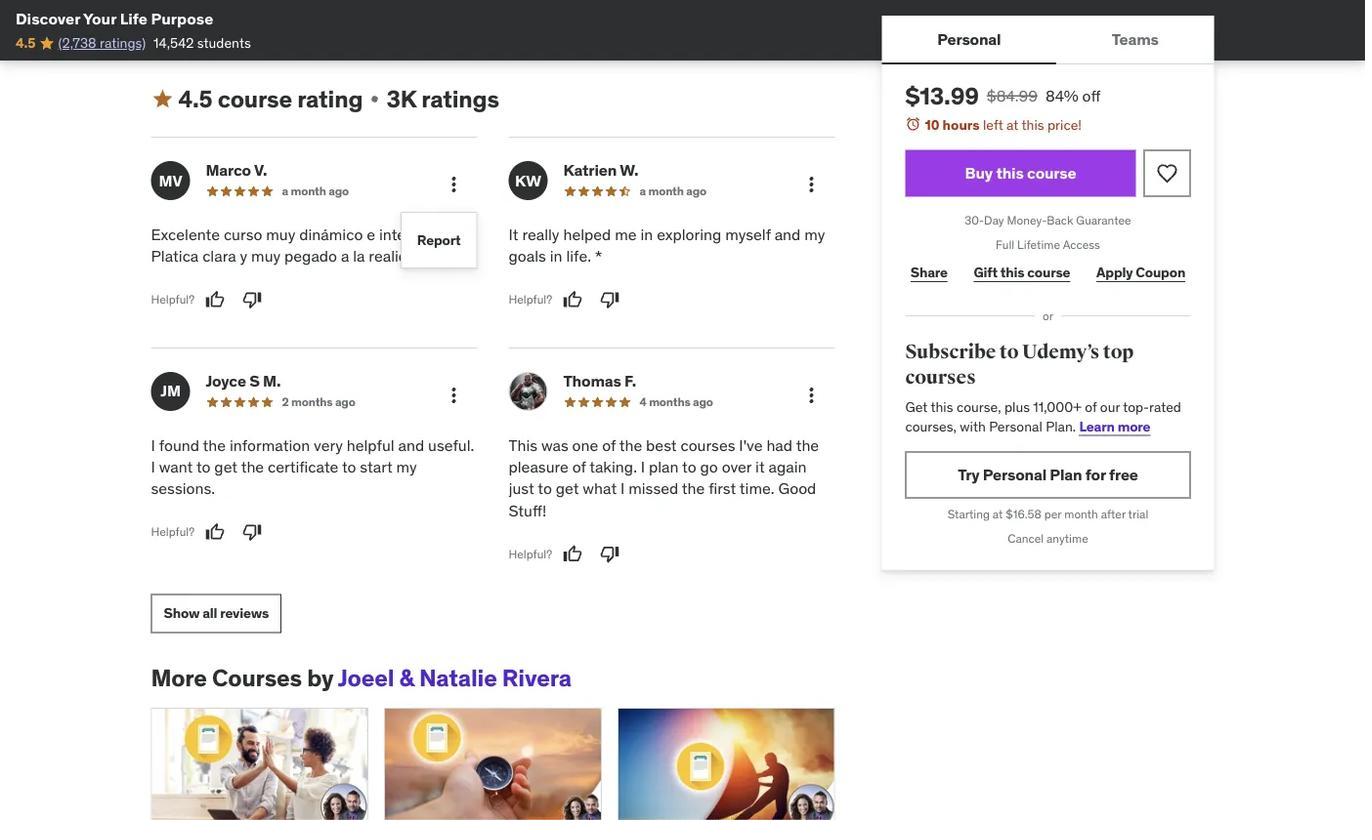 Task type: describe. For each thing, give the bounding box(es) containing it.
month for katrien w.
[[648, 184, 684, 199]]

to right want
[[196, 457, 211, 477]]

plan.
[[1046, 418, 1076, 435]]

just
[[509, 479, 534, 499]]

sessions.
[[151, 479, 215, 499]]

mark review by thomas f. as helpful image
[[563, 545, 582, 564]]

what
[[583, 479, 617, 499]]

the down the go
[[682, 479, 705, 499]]

report button
[[417, 221, 461, 260]]

ratings)
[[100, 34, 146, 52]]

marco
[[206, 160, 251, 180]]

this
[[509, 435, 537, 455]]

0 vertical spatial muy
[[266, 224, 295, 244]]

mark review by joyce s m. as helpful image
[[205, 523, 225, 542]]

udemy's
[[1022, 341, 1099, 364]]

course for gift this course
[[1027, 264, 1070, 281]]

starting at $16.58 per month after trial cancel anytime
[[948, 507, 1148, 547]]

purpose
[[151, 8, 213, 28]]

first
[[709, 479, 736, 499]]

very
[[314, 435, 343, 455]]

v.
[[254, 160, 267, 180]]

free
[[1109, 465, 1138, 485]]

get inside the i found the information very helpful and useful. i want to get the certificate to start my sessions.
[[214, 457, 238, 477]]

lifetime
[[1017, 237, 1060, 252]]

show all reviews
[[164, 605, 269, 622]]

courses
[[212, 664, 302, 693]]

apply coupon button
[[1091, 253, 1191, 292]]

2 vertical spatial personal
[[983, 465, 1047, 485]]

top
[[1103, 341, 1134, 364]]

0 vertical spatial at
[[1007, 116, 1019, 133]]

4.5 course rating
[[178, 84, 363, 114]]

cancel
[[1008, 531, 1044, 547]]

platica
[[151, 246, 199, 266]]

left
[[983, 116, 1003, 133]]

11,000+
[[1033, 398, 1082, 416]]

my inside the i found the information very helpful and useful. i want to get the certificate to start my sessions.
[[396, 457, 417, 477]]

my inside the it really helped me in exploring myself and my goals in life. *
[[804, 224, 825, 244]]

of inside "get this course, plus 11,000+ of our top-rated courses, with personal plan."
[[1085, 398, 1097, 416]]

rating
[[297, 84, 363, 114]]

tab list containing personal
[[882, 16, 1214, 64]]

medium image
[[151, 88, 174, 111]]

0 vertical spatial in
[[640, 224, 653, 244]]

helped
[[563, 224, 611, 244]]

teams
[[1112, 29, 1159, 49]]

share
[[911, 264, 948, 281]]

apply
[[1096, 264, 1133, 281]]

students
[[197, 34, 251, 52]]

get
[[905, 398, 928, 416]]

personal inside button
[[937, 29, 1001, 49]]

to down pleasure
[[538, 479, 552, 499]]

rivera
[[502, 664, 571, 693]]

4
[[640, 395, 647, 410]]

back
[[1047, 213, 1073, 228]]

joyce
[[206, 371, 246, 391]]

anytime
[[1047, 531, 1088, 547]]

had
[[766, 435, 793, 455]]

this left price!
[[1022, 116, 1044, 133]]

for
[[1085, 465, 1106, 485]]

the right found
[[203, 435, 226, 455]]

katrien
[[563, 160, 617, 180]]

a for marco v.
[[282, 184, 288, 199]]

try
[[958, 465, 980, 485]]

a month ago for dinámico
[[282, 184, 349, 199]]

share button
[[905, 253, 953, 292]]

m.
[[263, 371, 281, 391]]

over
[[722, 457, 752, 477]]

buy
[[965, 163, 993, 183]]

buy this course button
[[905, 150, 1136, 197]]

natalie
[[419, 664, 497, 693]]

with
[[960, 418, 986, 435]]

alarm image
[[905, 116, 921, 132]]

dinámico
[[299, 224, 363, 244]]

subscribe to udemy's top courses
[[905, 341, 1134, 390]]

guarantee
[[1076, 213, 1131, 228]]

and inside the it really helped me in exploring myself and my goals in life. *
[[775, 224, 801, 244]]

ago for best
[[693, 395, 713, 410]]

buy this course
[[965, 163, 1076, 183]]

courses inside subscribe to udemy's top courses
[[905, 366, 976, 390]]

show all reviews button
[[151, 594, 282, 634]]

it
[[755, 457, 765, 477]]

your
[[83, 8, 116, 28]]

month inside starting at $16.58 per month after trial cancel anytime
[[1064, 507, 1098, 522]]

2 months ago
[[282, 395, 355, 410]]

start
[[360, 457, 393, 477]]

thomas
[[563, 371, 621, 391]]

&
[[399, 664, 414, 693]]

one
[[572, 435, 598, 455]]

and inside the i found the information very helpful and useful. i want to get the certificate to start my sessions.
[[398, 435, 424, 455]]

1 vertical spatial of
[[602, 435, 616, 455]]

helpful
[[347, 435, 394, 455]]

*
[[595, 246, 602, 266]]

life.
[[566, 246, 591, 266]]

4.5 for 4.5
[[16, 34, 35, 52]]

mark review by katrien w. as unhelpful image
[[600, 290, 620, 310]]

this for buy
[[996, 163, 1024, 183]]

additional actions for review by katrien w. image
[[800, 173, 823, 196]]

this for gift
[[1000, 264, 1025, 281]]

found
[[159, 435, 199, 455]]

at inside starting at $16.58 per month after trial cancel anytime
[[993, 507, 1003, 522]]

try personal plan for free
[[958, 465, 1138, 485]]

exploring
[[657, 224, 722, 244]]

off
[[1082, 86, 1101, 106]]

30-day money-back guarantee full lifetime access
[[965, 213, 1131, 252]]

get inside this was one of the best courses i've had the pleasure of taking.  i plan to go over it again just to get what i missed the first time.  good stuff!
[[556, 479, 579, 499]]

3k ratings
[[386, 84, 499, 114]]

a for katrien w.
[[640, 184, 646, 199]]

wishlist image
[[1156, 162, 1179, 185]]

our
[[1100, 398, 1120, 416]]

pleasure
[[509, 457, 569, 477]]

myself
[[725, 224, 771, 244]]

show less
[[151, 17, 215, 35]]



Task type: locate. For each thing, give the bounding box(es) containing it.
ago for exploring
[[686, 184, 707, 199]]

2 vertical spatial of
[[572, 457, 586, 477]]

1 vertical spatial in
[[550, 246, 562, 266]]

kw
[[515, 170, 541, 190]]

0 horizontal spatial a
[[282, 184, 288, 199]]

months for thomas f.
[[649, 395, 690, 410]]

in right me
[[640, 224, 653, 244]]

show left all
[[164, 605, 200, 622]]

my down additional actions for review by katrien w. icon
[[804, 224, 825, 244]]

show left less
[[151, 17, 187, 35]]

in
[[640, 224, 653, 244], [550, 246, 562, 266]]

my right start
[[396, 457, 417, 477]]

this right buy
[[996, 163, 1024, 183]]

was
[[541, 435, 568, 455]]

0 horizontal spatial courses
[[681, 435, 735, 455]]

muy right y
[[251, 246, 281, 266]]

helpful?
[[151, 292, 195, 307], [509, 292, 552, 307], [151, 525, 195, 540], [509, 547, 552, 562]]

1 months from the left
[[291, 395, 333, 410]]

course up back
[[1027, 163, 1076, 183]]

additional actions for review by thomas f. image
[[800, 384, 823, 407]]

stuff!
[[509, 501, 546, 521]]

course down lifetime
[[1027, 264, 1070, 281]]

i left found
[[151, 435, 155, 455]]

$13.99 $84.99 84% off
[[905, 81, 1101, 110]]

this up courses,
[[931, 398, 953, 416]]

84%
[[1045, 86, 1079, 106]]

mark review by marco v. as unhelpful image
[[242, 290, 262, 310]]

the down the information
[[241, 457, 264, 477]]

or
[[1043, 308, 1053, 324]]

2
[[282, 395, 289, 410]]

of down one
[[572, 457, 586, 477]]

helpful? for it really helped me in exploring myself and my goals in life. *
[[509, 292, 552, 307]]

course,
[[957, 398, 1001, 416]]

additional actions for review by joyce s m. image
[[442, 384, 466, 407]]

teams button
[[1056, 16, 1214, 63]]

good
[[778, 479, 816, 499]]

personal inside "get this course, plus 11,000+ of our top-rated courses, with personal plan."
[[989, 418, 1042, 435]]

2 horizontal spatial month
[[1064, 507, 1098, 522]]

1 vertical spatial 4.5
[[178, 84, 213, 114]]

4.5 right medium image
[[178, 84, 213, 114]]

la
[[353, 246, 365, 266]]

ago for helpful
[[335, 395, 355, 410]]

this right the gift
[[1000, 264, 1025, 281]]

try personal plan for free link
[[905, 452, 1191, 499]]

1 a month ago from the left
[[282, 184, 349, 199]]

price!
[[1048, 116, 1082, 133]]

1 vertical spatial courses
[[681, 435, 735, 455]]

this inside button
[[996, 163, 1024, 183]]

joeel
[[338, 664, 394, 693]]

ago for interesante.
[[329, 184, 349, 199]]

a month ago for me
[[640, 184, 707, 199]]

10 hours left at this price!
[[925, 116, 1082, 133]]

mark review by joyce s m. as unhelpful image
[[242, 523, 262, 542]]

access
[[1063, 237, 1100, 252]]

get up sessions.
[[214, 457, 238, 477]]

muy up pegado
[[266, 224, 295, 244]]

show less button
[[151, 7, 235, 46]]

get left what
[[556, 479, 579, 499]]

ago right 4
[[693, 395, 713, 410]]

plus
[[1004, 398, 1030, 416]]

hours
[[943, 116, 980, 133]]

a month ago up 'exploring'
[[640, 184, 707, 199]]

y
[[240, 246, 247, 266]]

a month ago up dinámico
[[282, 184, 349, 199]]

months right 4
[[649, 395, 690, 410]]

2 horizontal spatial a
[[640, 184, 646, 199]]

xsmall image
[[367, 91, 382, 107]]

4.5 down discover
[[16, 34, 35, 52]]

month up anytime
[[1064, 507, 1098, 522]]

tab list
[[882, 16, 1214, 64]]

the
[[203, 435, 226, 455], [619, 435, 642, 455], [796, 435, 819, 455], [241, 457, 264, 477], [682, 479, 705, 499]]

show for it really helped me in exploring myself and my goals in life. *
[[164, 605, 200, 622]]

1 vertical spatial get
[[556, 479, 579, 499]]

0 horizontal spatial get
[[214, 457, 238, 477]]

1 horizontal spatial a
[[341, 246, 349, 266]]

0 horizontal spatial at
[[993, 507, 1003, 522]]

show
[[151, 17, 187, 35], [164, 605, 200, 622]]

month for marco v.
[[291, 184, 326, 199]]

taking.
[[589, 457, 637, 477]]

0 horizontal spatial 4.5
[[16, 34, 35, 52]]

courses,
[[905, 418, 957, 435]]

1 vertical spatial my
[[396, 457, 417, 477]]

helpful? left mark review by marco v. as helpful image
[[151, 292, 195, 307]]

helpful? left mark review by joyce s m. as helpful icon
[[151, 525, 195, 540]]

at left $16.58
[[993, 507, 1003, 522]]

to left the go
[[682, 457, 696, 477]]

0 vertical spatial my
[[804, 224, 825, 244]]

to left udemy's
[[1000, 341, 1019, 364]]

best
[[646, 435, 677, 455]]

30-
[[965, 213, 984, 228]]

personal down 'plus'
[[989, 418, 1042, 435]]

course inside button
[[1027, 163, 1076, 183]]

and right myself
[[775, 224, 801, 244]]

0 vertical spatial personal
[[937, 29, 1001, 49]]

helpful? for i found the information very helpful and useful. i want to get the certificate to start my sessions.
[[151, 525, 195, 540]]

$84.99
[[987, 86, 1038, 106]]

i left plan
[[641, 457, 645, 477]]

life
[[120, 8, 148, 28]]

0 horizontal spatial of
[[572, 457, 586, 477]]

ago up 'exploring'
[[686, 184, 707, 199]]

show for 14,542 students
[[151, 17, 187, 35]]

1 vertical spatial show
[[164, 605, 200, 622]]

2 months from the left
[[649, 395, 690, 410]]

i found the information very helpful and useful. i want to get the certificate to start my sessions.
[[151, 435, 474, 499]]

excelente curso muy dinámico e interesante. platica clara y muy pegado a la realidad
[[151, 224, 462, 266]]

thomas f.
[[563, 371, 636, 391]]

1 horizontal spatial of
[[602, 435, 616, 455]]

0 vertical spatial of
[[1085, 398, 1097, 416]]

really
[[522, 224, 559, 244]]

i right what
[[621, 479, 625, 499]]

trial
[[1128, 507, 1148, 522]]

it
[[509, 224, 518, 244]]

i left want
[[151, 457, 155, 477]]

0 horizontal spatial in
[[550, 246, 562, 266]]

ago up the very
[[335, 395, 355, 410]]

curso
[[224, 224, 262, 244]]

months for joyce s m.
[[291, 395, 333, 410]]

missed
[[629, 479, 678, 499]]

0 horizontal spatial months
[[291, 395, 333, 410]]

personal
[[937, 29, 1001, 49], [989, 418, 1042, 435], [983, 465, 1047, 485]]

time.
[[740, 479, 775, 499]]

additional actions for review by marco v. image
[[442, 173, 466, 196]]

0 vertical spatial course
[[218, 84, 292, 114]]

coupon
[[1136, 264, 1185, 281]]

me
[[615, 224, 637, 244]]

full
[[996, 237, 1015, 252]]

this for get
[[931, 398, 953, 416]]

a inside excelente curso muy dinámico e interesante. platica clara y muy pegado a la realidad
[[341, 246, 349, 266]]

1 horizontal spatial in
[[640, 224, 653, 244]]

more courses by joeel & natalie rivera
[[151, 664, 571, 693]]

0 horizontal spatial month
[[291, 184, 326, 199]]

a up excelente curso muy dinámico e interesante. platica clara y muy pegado a la realidad on the top
[[282, 184, 288, 199]]

clara
[[202, 246, 236, 266]]

10
[[925, 116, 940, 133]]

and left useful.
[[398, 435, 424, 455]]

in left life.
[[550, 246, 562, 266]]

this
[[1022, 116, 1044, 133], [996, 163, 1024, 183], [1000, 264, 1025, 281], [931, 398, 953, 416]]

0 horizontal spatial my
[[396, 457, 417, 477]]

s
[[249, 371, 260, 391]]

to left start
[[342, 457, 356, 477]]

more
[[1118, 418, 1150, 435]]

mark review by thomas f. as unhelpful image
[[600, 545, 620, 564]]

after
[[1101, 507, 1126, 522]]

personal up $13.99
[[937, 29, 1001, 49]]

14,542
[[154, 34, 194, 52]]

0 horizontal spatial a month ago
[[282, 184, 349, 199]]

this inside "get this course, plus 11,000+ of our top-rated courses, with personal plan."
[[931, 398, 953, 416]]

ago up dinámico
[[329, 184, 349, 199]]

1 horizontal spatial at
[[1007, 116, 1019, 133]]

the right had
[[796, 435, 819, 455]]

courses down subscribe
[[905, 366, 976, 390]]

gift
[[974, 264, 998, 281]]

mark review by marco v. as helpful image
[[205, 290, 225, 310]]

the up taking.
[[619, 435, 642, 455]]

of up taking.
[[602, 435, 616, 455]]

4.5
[[16, 34, 35, 52], [178, 84, 213, 114]]

all
[[202, 605, 217, 622]]

learn more
[[1079, 418, 1150, 435]]

mark review by katrien w. as helpful image
[[563, 290, 582, 310]]

1 horizontal spatial a month ago
[[640, 184, 707, 199]]

courses
[[905, 366, 976, 390], [681, 435, 735, 455]]

of left our
[[1085, 398, 1097, 416]]

gift this course link
[[969, 253, 1076, 292]]

reviews
[[220, 605, 269, 622]]

to inside subscribe to udemy's top courses
[[1000, 341, 1019, 364]]

months right 2
[[291, 395, 333, 410]]

w.
[[620, 160, 638, 180]]

helpful? for excelente curso muy dinámico e interesante. platica clara y muy pegado a la realidad
[[151, 292, 195, 307]]

0 vertical spatial 4.5
[[16, 34, 35, 52]]

this was one of the best courses i've had the pleasure of taking.  i plan to go over it again just to get what i missed the first time.  good stuff!
[[509, 435, 819, 521]]

personal up $16.58
[[983, 465, 1047, 485]]

interesante.
[[379, 224, 462, 244]]

top-
[[1123, 398, 1149, 416]]

mv
[[159, 170, 182, 190]]

1 vertical spatial muy
[[251, 246, 281, 266]]

0 vertical spatial show
[[151, 17, 187, 35]]

2 vertical spatial course
[[1027, 264, 1070, 281]]

again
[[769, 457, 807, 477]]

0 vertical spatial and
[[775, 224, 801, 244]]

0 horizontal spatial and
[[398, 435, 424, 455]]

course for buy this course
[[1027, 163, 1076, 183]]

0 vertical spatial courses
[[905, 366, 976, 390]]

helpful? left mark review by katrien w. as helpful image on the top
[[509, 292, 552, 307]]

1 horizontal spatial courses
[[905, 366, 976, 390]]

4 months ago
[[640, 395, 713, 410]]

courses inside this was one of the best courses i've had the pleasure of taking.  i plan to go over it again just to get what i missed the first time.  good stuff!
[[681, 435, 735, 455]]

1 horizontal spatial my
[[804, 224, 825, 244]]

1 vertical spatial course
[[1027, 163, 1076, 183]]

helpful? left "mark review by thomas f. as helpful" image
[[509, 547, 552, 562]]

4.5 for 4.5 course rating
[[178, 84, 213, 114]]

1 horizontal spatial month
[[648, 184, 684, 199]]

a left la
[[341, 246, 349, 266]]

2 horizontal spatial of
[[1085, 398, 1097, 416]]

0 vertical spatial get
[[214, 457, 238, 477]]

1 horizontal spatial and
[[775, 224, 801, 244]]

and
[[775, 224, 801, 244], [398, 435, 424, 455]]

1 horizontal spatial 4.5
[[178, 84, 213, 114]]

helpful? for this was one of the best courses i've had the pleasure of taking.  i plan to go over it again just to get what i missed the first time.  good stuff!
[[509, 547, 552, 562]]

jm
[[160, 381, 181, 401]]

1 vertical spatial and
[[398, 435, 424, 455]]

month up 'exploring'
[[648, 184, 684, 199]]

f.
[[624, 371, 636, 391]]

joyce s m.
[[206, 371, 281, 391]]

2 a month ago from the left
[[640, 184, 707, 199]]

information
[[230, 435, 310, 455]]

per
[[1044, 507, 1062, 522]]

money-
[[1007, 213, 1047, 228]]

marco v.
[[206, 160, 267, 180]]

courses up the go
[[681, 435, 735, 455]]

a up the it really helped me in exploring myself and my goals in life. *
[[640, 184, 646, 199]]

joeel & natalie rivera link
[[338, 664, 571, 693]]

month up dinámico
[[291, 184, 326, 199]]

1 vertical spatial at
[[993, 507, 1003, 522]]

1 horizontal spatial get
[[556, 479, 579, 499]]

1 vertical spatial personal
[[989, 418, 1042, 435]]

at right left
[[1007, 116, 1019, 133]]

1 horizontal spatial months
[[649, 395, 690, 410]]

course down "students"
[[218, 84, 292, 114]]



Task type: vqa. For each thing, say whether or not it's contained in the screenshot.
me
yes



